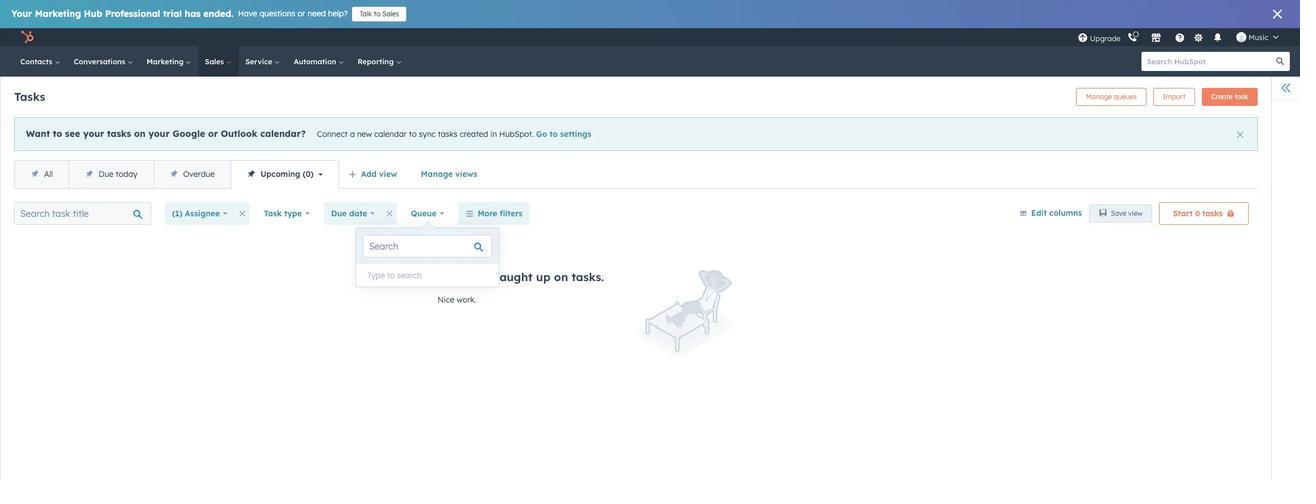 Task type: locate. For each thing, give the bounding box(es) containing it.
edit
[[1032, 208, 1047, 218]]

2 your from the left
[[149, 128, 170, 139]]

a
[[350, 129, 355, 139]]

search image
[[1277, 58, 1285, 65]]

your right 'see'
[[83, 128, 104, 139]]

to left sync
[[409, 129, 417, 139]]

search button
[[1271, 52, 1291, 71]]

1 horizontal spatial marketing
[[147, 57, 186, 66]]

0 horizontal spatial manage
[[421, 169, 453, 180]]

want
[[26, 128, 50, 139]]

manage left views
[[421, 169, 453, 180]]

0 right upcoming
[[306, 169, 311, 180]]

connect a new calendar to sync tasks created in hubspot. go to settings
[[317, 129, 592, 139]]

on
[[134, 128, 146, 139], [554, 270, 568, 285]]

0 vertical spatial sales
[[383, 10, 399, 18]]

queue button
[[404, 203, 452, 225]]

close image inside want to see your tasks on your google or outlook calendar? alert
[[1237, 132, 1244, 138]]

Search task title search field
[[14, 203, 151, 225]]

or inside alert
[[208, 128, 218, 139]]

view inside "button"
[[1129, 209, 1143, 218]]

nice
[[438, 295, 455, 305]]

0 horizontal spatial marketing
[[35, 8, 81, 19]]

to right talk
[[374, 10, 381, 18]]

manage for manage queues
[[1086, 93, 1113, 101]]

see
[[65, 128, 80, 139]]

marketplaces image
[[1152, 33, 1162, 43]]

due inside navigation
[[99, 169, 114, 180]]

manage queues
[[1086, 93, 1137, 101]]

your marketing hub professional trial has ended. have questions or need help?
[[11, 8, 348, 19]]

notifications image
[[1213, 33, 1223, 43]]

0 inside navigation
[[306, 169, 311, 180]]

view right add
[[379, 169, 397, 180]]

to for sales
[[374, 10, 381, 18]]

or
[[298, 8, 305, 19], [208, 128, 218, 139]]

manage queues link
[[1077, 88, 1147, 106]]

1 horizontal spatial 0
[[1196, 209, 1201, 219]]

you're
[[438, 270, 473, 285]]

1 horizontal spatial view
[[1129, 209, 1143, 218]]

to
[[374, 10, 381, 18], [53, 128, 62, 139], [409, 129, 417, 139], [550, 129, 558, 139], [387, 271, 395, 281]]

save view
[[1111, 209, 1143, 218]]

type
[[284, 209, 302, 219]]

assignee
[[185, 209, 220, 219]]

1 horizontal spatial your
[[149, 128, 170, 139]]

due inside popup button
[[331, 209, 347, 219]]

due
[[99, 169, 114, 180], [331, 209, 347, 219]]

0 vertical spatial 0
[[306, 169, 311, 180]]

tasks
[[107, 128, 131, 139], [438, 129, 458, 139], [1203, 209, 1223, 219]]

calendar?
[[260, 128, 306, 139]]

0 inside button
[[1196, 209, 1201, 219]]

1 horizontal spatial tasks
[[438, 129, 458, 139]]

close image
[[1274, 10, 1283, 19], [1237, 132, 1244, 138]]

0 horizontal spatial view
[[379, 169, 397, 180]]

calendar
[[374, 129, 407, 139]]

0 horizontal spatial on
[[134, 128, 146, 139]]

view for add view
[[379, 169, 397, 180]]

google
[[173, 128, 205, 139]]

settings image
[[1194, 33, 1204, 43]]

help?
[[328, 8, 348, 19]]

today
[[116, 169, 138, 180]]

sales inside button
[[383, 10, 399, 18]]

calling icon image
[[1128, 33, 1138, 43]]

close image for connect a new calendar to sync tasks created in hubspot.
[[1237, 132, 1244, 138]]

menu
[[1077, 28, 1287, 46]]

1 horizontal spatial on
[[554, 270, 568, 285]]

navigation
[[14, 160, 339, 189]]

marketing
[[35, 8, 81, 19], [147, 57, 186, 66]]

automation link
[[287, 46, 351, 77]]

menu containing music
[[1077, 28, 1287, 46]]

columns
[[1050, 208, 1083, 218]]

1 horizontal spatial manage
[[1086, 93, 1113, 101]]

1 vertical spatial due
[[331, 209, 347, 219]]

hubspot image
[[20, 30, 34, 44]]

0 horizontal spatial 0
[[306, 169, 311, 180]]

0 vertical spatial manage
[[1086, 93, 1113, 101]]

settings link
[[1192, 31, 1206, 43]]

marketing link
[[140, 46, 198, 77]]

view for save view
[[1129, 209, 1143, 218]]

marketing left hub
[[35, 8, 81, 19]]

your
[[83, 128, 104, 139], [149, 128, 170, 139]]

need
[[308, 8, 326, 19]]

0 horizontal spatial close image
[[1237, 132, 1244, 138]]

import link
[[1154, 88, 1196, 106]]

due today link
[[69, 161, 153, 189]]

manage
[[1086, 93, 1113, 101], [421, 169, 453, 180]]

add
[[361, 169, 377, 180]]

manage views
[[421, 169, 477, 180]]

due date button
[[324, 203, 382, 225]]

1 vertical spatial marketing
[[147, 57, 186, 66]]

on right up
[[554, 270, 568, 285]]

1 vertical spatial or
[[208, 128, 218, 139]]

1 vertical spatial on
[[554, 270, 568, 285]]

manage inside tasks 'banner'
[[1086, 93, 1113, 101]]

created
[[460, 129, 488, 139]]

0 vertical spatial close image
[[1274, 10, 1283, 19]]

on inside alert
[[134, 128, 146, 139]]

0 vertical spatial on
[[134, 128, 146, 139]]

contacts link
[[14, 46, 67, 77]]

or right google
[[208, 128, 218, 139]]

0 horizontal spatial or
[[208, 128, 218, 139]]

0 vertical spatial due
[[99, 169, 114, 180]]

tasks.
[[572, 270, 604, 285]]

sales left service
[[205, 57, 226, 66]]

tasks right sync
[[438, 129, 458, 139]]

manage for manage views
[[421, 169, 453, 180]]

save view button
[[1089, 205, 1153, 223]]

task
[[1235, 93, 1249, 101]]

0 horizontal spatial due
[[99, 169, 114, 180]]

conversations link
[[67, 46, 140, 77]]

manage left queues
[[1086, 93, 1113, 101]]

1 horizontal spatial sales
[[383, 10, 399, 18]]

tasks right start
[[1203, 209, 1223, 219]]

tasks banner
[[14, 85, 1258, 106]]

type
[[368, 271, 385, 281]]

overdue link
[[153, 161, 231, 189]]

due left today
[[99, 169, 114, 180]]

task type button
[[257, 203, 317, 225]]

view right save
[[1129, 209, 1143, 218]]

1 vertical spatial close image
[[1237, 132, 1244, 138]]

0
[[306, 169, 311, 180], [1196, 209, 1201, 219]]

to right type
[[387, 271, 395, 281]]

marketing down trial
[[147, 57, 186, 66]]

view inside popup button
[[379, 169, 397, 180]]

0 horizontal spatial sales
[[205, 57, 226, 66]]

due for due date
[[331, 209, 347, 219]]

1 vertical spatial 0
[[1196, 209, 1201, 219]]

tasks inside button
[[1203, 209, 1223, 219]]

or left need on the top of page
[[298, 8, 305, 19]]

1 vertical spatial manage
[[421, 169, 453, 180]]

close image up music popup button
[[1274, 10, 1283, 19]]

0 vertical spatial or
[[298, 8, 305, 19]]

1 vertical spatial sales
[[205, 57, 226, 66]]

service
[[245, 57, 275, 66]]

notifications button
[[1209, 28, 1228, 46]]

outlook
[[221, 128, 258, 139]]

due left date
[[331, 209, 347, 219]]

1 horizontal spatial close image
[[1274, 10, 1283, 19]]

on up today
[[134, 128, 146, 139]]

1 horizontal spatial due
[[331, 209, 347, 219]]

reporting link
[[351, 46, 408, 77]]

to inside button
[[374, 10, 381, 18]]

2 horizontal spatial tasks
[[1203, 209, 1223, 219]]

1 vertical spatial view
[[1129, 209, 1143, 218]]

to for search
[[387, 271, 395, 281]]

0 right start
[[1196, 209, 1201, 219]]

1 horizontal spatial or
[[298, 8, 305, 19]]

0 horizontal spatial your
[[83, 128, 104, 139]]

sales right talk
[[383, 10, 399, 18]]

tasks up due today
[[107, 128, 131, 139]]

to left 'see'
[[53, 128, 62, 139]]

task type
[[264, 209, 302, 219]]

your left google
[[149, 128, 170, 139]]

close image down task
[[1237, 132, 1244, 138]]

talk to sales button
[[352, 7, 407, 21]]

more filters
[[478, 209, 523, 219]]

upcoming
[[261, 169, 301, 180]]

Search HubSpot search field
[[1142, 52, 1280, 71]]

hubspot link
[[14, 30, 42, 44]]

)
[[311, 169, 314, 180]]

0 vertical spatial view
[[379, 169, 397, 180]]



Task type: vqa. For each thing, say whether or not it's contained in the screenshot.
ADD
yes



Task type: describe. For each thing, give the bounding box(es) containing it.
all
[[476, 270, 490, 285]]

create task
[[1212, 93, 1249, 101]]

(1)
[[172, 209, 183, 219]]

queues
[[1114, 93, 1137, 101]]

has
[[185, 8, 201, 19]]

type to search
[[368, 271, 422, 281]]

edit columns button
[[1020, 206, 1083, 221]]

(1) assignee button
[[165, 203, 235, 225]]

sync
[[419, 129, 436, 139]]

conversations
[[74, 57, 127, 66]]

to for see
[[53, 128, 62, 139]]

due for due today
[[99, 169, 114, 180]]

trial
[[163, 8, 182, 19]]

new
[[357, 129, 372, 139]]

overdue
[[183, 169, 215, 180]]

work.
[[457, 295, 477, 305]]

go
[[536, 129, 547, 139]]

upcoming ( 0 )
[[261, 169, 314, 180]]

contacts
[[20, 57, 55, 66]]

calling icon button
[[1123, 30, 1143, 45]]

up
[[536, 270, 551, 285]]

search
[[397, 271, 422, 281]]

talk to sales
[[360, 10, 399, 18]]

(1) assignee
[[172, 209, 220, 219]]

your
[[11, 8, 32, 19]]

in
[[491, 129, 497, 139]]

all link
[[15, 161, 69, 189]]

settings
[[560, 129, 592, 139]]

or inside your marketing hub professional trial has ended. have questions or need help?
[[298, 8, 305, 19]]

service link
[[239, 46, 287, 77]]

want to see your tasks on your google or outlook calendar? alert
[[14, 117, 1258, 151]]

hub
[[84, 8, 102, 19]]

queue
[[411, 209, 437, 219]]

Search search field
[[363, 235, 492, 258]]

manage views link
[[414, 163, 485, 186]]

reporting
[[358, 57, 396, 66]]

navigation containing all
[[14, 160, 339, 189]]

connect
[[317, 129, 348, 139]]

save
[[1111, 209, 1127, 218]]

more filters link
[[459, 203, 530, 225]]

music button
[[1230, 28, 1286, 46]]

marketplaces button
[[1145, 28, 1169, 46]]

nice work.
[[438, 295, 477, 305]]

all
[[44, 169, 53, 180]]

create task link
[[1202, 88, 1258, 106]]

ended.
[[203, 8, 234, 19]]

go to settings link
[[536, 129, 592, 139]]

start 0 tasks
[[1174, 209, 1223, 219]]

(
[[303, 169, 306, 180]]

upgrade image
[[1078, 33, 1088, 43]]

create
[[1212, 93, 1233, 101]]

questions
[[260, 8, 295, 19]]

sales link
[[198, 46, 239, 77]]

music
[[1249, 33, 1269, 42]]

add view
[[361, 169, 397, 180]]

tasks
[[14, 89, 45, 104]]

task
[[264, 209, 282, 219]]

edit columns
[[1032, 208, 1083, 218]]

0 vertical spatial marketing
[[35, 8, 81, 19]]

you're all caught up on tasks.
[[438, 270, 604, 285]]

caught
[[494, 270, 533, 285]]

add view button
[[341, 163, 407, 186]]

talk
[[360, 10, 372, 18]]

greg robinson image
[[1237, 32, 1247, 42]]

filters
[[500, 209, 523, 219]]

0 horizontal spatial tasks
[[107, 128, 131, 139]]

start 0 tasks button
[[1160, 203, 1249, 225]]

start
[[1174, 209, 1193, 219]]

help image
[[1175, 33, 1185, 43]]

1 your from the left
[[83, 128, 104, 139]]

to right go
[[550, 129, 558, 139]]

date
[[349, 209, 367, 219]]

help button
[[1171, 28, 1190, 46]]

views
[[455, 169, 477, 180]]

due today
[[99, 169, 138, 180]]

more
[[478, 209, 498, 219]]

close image for have questions or need help?
[[1274, 10, 1283, 19]]

upgrade
[[1091, 34, 1121, 43]]



